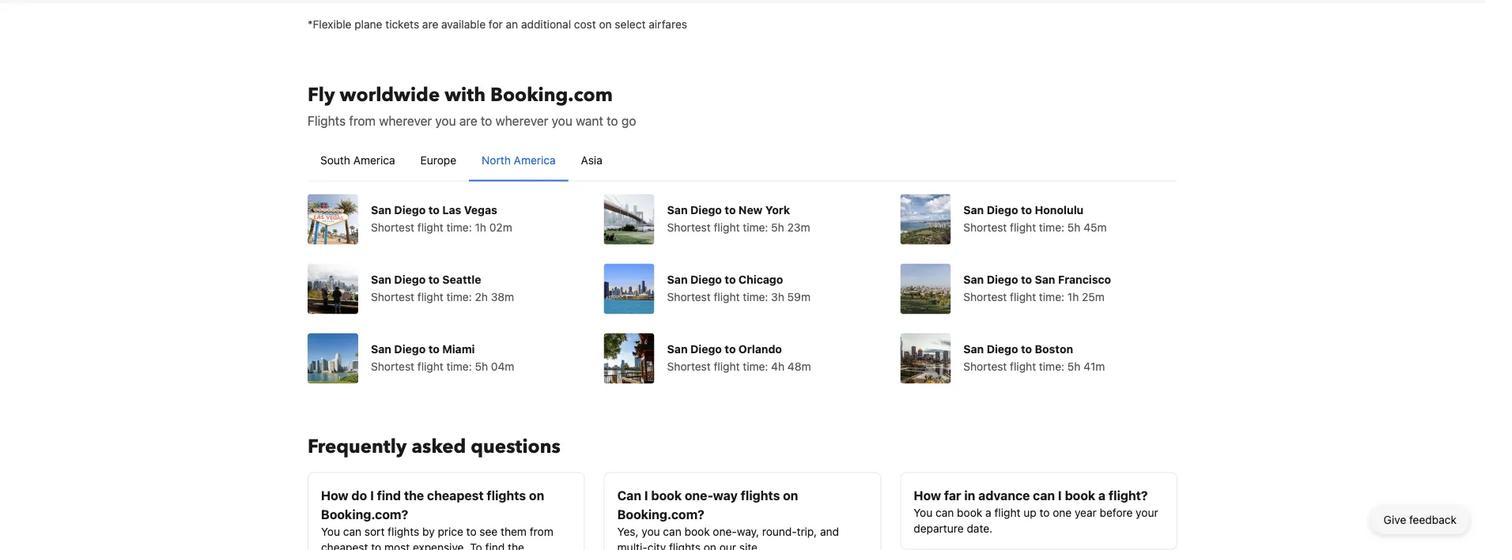 Task type: locate. For each thing, give the bounding box(es) containing it.
to inside san diego to miami shortest flight time: 5h 04m
[[428, 342, 440, 356]]

3h
[[771, 290, 785, 303]]

san diego to orlando image
[[604, 333, 655, 384]]

to down the 'sort'
[[371, 541, 381, 551]]

time: down boston
[[1039, 360, 1065, 373]]

diego inside 'san diego to san francisco shortest flight time: 1h 25m'
[[987, 273, 1018, 286]]

on left the our
[[704, 541, 717, 551]]

you down with
[[435, 113, 456, 128]]

to left las
[[428, 203, 440, 216]]

yes,
[[617, 525, 639, 538]]

5h for san diego to miami shortest flight time: 5h 04m
[[475, 360, 488, 373]]

to
[[481, 113, 492, 128], [607, 113, 618, 128], [428, 203, 440, 216], [725, 203, 736, 216], [1021, 203, 1032, 216], [428, 273, 440, 286], [725, 273, 736, 286], [1021, 273, 1032, 286], [428, 342, 440, 356], [725, 342, 736, 356], [1021, 342, 1032, 356], [1040, 506, 1050, 519], [466, 525, 477, 538], [371, 541, 381, 551]]

flight down boston
[[1010, 360, 1036, 373]]

are right tickets
[[422, 17, 438, 30]]

5h left "04m"
[[475, 360, 488, 373]]

1 horizontal spatial how
[[914, 488, 941, 503]]

available
[[441, 17, 486, 30]]

san inside san diego to orlando shortest flight time: 4h 48m
[[667, 342, 688, 356]]

diego for chicago
[[691, 273, 722, 286]]

1 booking.com? from the left
[[321, 507, 408, 522]]

how for how do i find the cheapest flights on booking.com?
[[321, 488, 349, 503]]

1 vertical spatial you
[[321, 525, 340, 538]]

feedback
[[1410, 514, 1457, 527]]

to inside san diego to orlando shortest flight time: 4h 48m
[[725, 342, 736, 356]]

from right the them
[[530, 525, 554, 538]]

to left francisco
[[1021, 273, 1032, 286]]

1 vertical spatial from
[[530, 525, 554, 538]]

time: inside san diego to orlando shortest flight time: 4h 48m
[[743, 360, 768, 373]]

you for how do i find the cheapest flights on booking.com?
[[321, 525, 340, 538]]

5h inside san diego to miami shortest flight time: 5h 04m
[[475, 360, 488, 373]]

to left seattle
[[428, 273, 440, 286]]

1 horizontal spatial from
[[530, 525, 554, 538]]

i
[[370, 488, 374, 503], [645, 488, 648, 503], [1058, 488, 1062, 503]]

5h inside san diego to boston shortest flight time: 5h 41m
[[1068, 360, 1081, 373]]

san right "san diego to boston" image
[[964, 342, 984, 356]]

1 vertical spatial a
[[986, 506, 992, 519]]

1 horizontal spatial i
[[645, 488, 648, 503]]

2 horizontal spatial i
[[1058, 488, 1062, 503]]

south america button
[[308, 140, 408, 181]]

can inside how do i find the cheapest flights on booking.com? you can sort flights by price to see them from cheapest to most expensive. to find th
[[343, 525, 362, 538]]

1 horizontal spatial wherever
[[496, 113, 549, 128]]

flights up most
[[388, 525, 419, 538]]

04m
[[491, 360, 514, 373]]

diego inside san diego to honolulu shortest flight time: 5h 45m
[[987, 203, 1018, 216]]

0 vertical spatial from
[[349, 113, 376, 128]]

fly
[[308, 82, 335, 108]]

san right san diego to orlando image
[[667, 342, 688, 356]]

diego inside san diego to las vegas shortest flight time: 1h 02m
[[394, 203, 426, 216]]

0 vertical spatial 1h
[[475, 221, 486, 234]]

seattle
[[442, 273, 481, 286]]

time: inside 'san diego to san francisco shortest flight time: 1h 25m'
[[1039, 290, 1065, 303]]

san inside san diego to las vegas shortest flight time: 1h 02m
[[371, 203, 391, 216]]

asia
[[581, 153, 603, 166]]

1 wherever from the left
[[379, 113, 432, 128]]

book up year at the bottom right of page
[[1065, 488, 1096, 503]]

flight inside 'san diego to san francisco shortest flight time: 1h 25m'
[[1010, 290, 1036, 303]]

shortest inside 'san diego to seattle shortest flight time: 2h 38m'
[[371, 290, 414, 303]]

i right can
[[645, 488, 648, 503]]

san right san diego to las vegas image
[[371, 203, 391, 216]]

san inside 'san diego to seattle shortest flight time: 2h 38m'
[[371, 273, 391, 286]]

0 horizontal spatial wherever
[[379, 113, 432, 128]]

how left do
[[321, 488, 349, 503]]

1h inside 'san diego to san francisco shortest flight time: 1h 25m'
[[1068, 290, 1079, 303]]

san inside san diego to honolulu shortest flight time: 5h 45m
[[964, 203, 984, 216]]

flight down seattle
[[417, 290, 444, 303]]

flight inside san diego to las vegas shortest flight time: 1h 02m
[[417, 221, 444, 234]]

to inside san diego to new york shortest flight time: 5h 23m
[[725, 203, 736, 216]]

to left honolulu
[[1021, 203, 1032, 216]]

san right san diego to seattle image
[[371, 273, 391, 286]]

flight down las
[[417, 221, 444, 234]]

chicago
[[739, 273, 783, 286]]

shortest inside san diego to honolulu shortest flight time: 5h 45m
[[964, 221, 1007, 234]]

time:
[[447, 221, 472, 234], [743, 221, 768, 234], [1039, 221, 1065, 234], [447, 290, 472, 303], [743, 290, 768, 303], [1039, 290, 1065, 303], [447, 360, 472, 373], [743, 360, 768, 373], [1039, 360, 1065, 373]]

on
[[599, 17, 612, 30], [529, 488, 544, 503], [783, 488, 798, 503], [704, 541, 717, 551]]

to inside 'san diego to seattle shortest flight time: 2h 38m'
[[428, 273, 440, 286]]

to left the orlando
[[725, 342, 736, 356]]

san for san diego to seattle shortest flight time: 2h 38m
[[371, 273, 391, 286]]

0 horizontal spatial how
[[321, 488, 349, 503]]

0 horizontal spatial find
[[377, 488, 401, 503]]

miami
[[442, 342, 475, 356]]

diego inside san diego to boston shortest flight time: 5h 41m
[[987, 342, 1018, 356]]

shortest inside san diego to orlando shortest flight time: 4h 48m
[[667, 360, 711, 373]]

0 horizontal spatial 1h
[[475, 221, 486, 234]]

4h
[[771, 360, 785, 373]]

can i book one-way flights on booking.com? yes, you can book one-way, round-trip, and multi-city flights on our site.
[[617, 488, 839, 551]]

you inside "how far in advance can i book a flight? you can book a flight up to one year before your departure date."
[[914, 506, 933, 519]]

a
[[1099, 488, 1106, 503], [986, 506, 992, 519]]

with
[[445, 82, 486, 108]]

5h inside san diego to honolulu shortest flight time: 5h 45m
[[1068, 221, 1081, 234]]

san inside san diego to new york shortest flight time: 5h 23m
[[667, 203, 688, 216]]

diego inside san diego to chicago shortest flight time: 3h 59m
[[691, 273, 722, 286]]

are down with
[[459, 113, 477, 128]]

san diego to seattle image
[[308, 264, 358, 314]]

booking.com?
[[321, 507, 408, 522], [617, 507, 705, 522]]

diego for new
[[691, 203, 722, 216]]

1 vertical spatial one-
[[713, 525, 737, 538]]

flight down miami
[[417, 360, 444, 373]]

0 horizontal spatial are
[[422, 17, 438, 30]]

flights up the them
[[487, 488, 526, 503]]

to up 'to'
[[466, 525, 477, 538]]

time: for san diego to orlando shortest flight time: 4h 48m
[[743, 360, 768, 373]]

san diego to chicago image
[[604, 264, 655, 314]]

america right "south"
[[353, 153, 395, 166]]

flight inside san diego to orlando shortest flight time: 4h 48m
[[714, 360, 740, 373]]

i inside "how far in advance can i book a flight? you can book a flight up to one year before your departure date."
[[1058, 488, 1062, 503]]

shortest inside san diego to chicago shortest flight time: 3h 59m
[[667, 290, 711, 303]]

to left miami
[[428, 342, 440, 356]]

you left the 'sort'
[[321, 525, 340, 538]]

shortest right san diego to honolulu image
[[964, 221, 1007, 234]]

diego inside 'san diego to seattle shortest flight time: 2h 38m'
[[394, 273, 426, 286]]

can up city
[[663, 525, 682, 538]]

diego for orlando
[[691, 342, 722, 356]]

to inside san diego to honolulu shortest flight time: 5h 45m
[[1021, 203, 1032, 216]]

diego left honolulu
[[987, 203, 1018, 216]]

shortest right san diego to seattle image
[[371, 290, 414, 303]]

0 horizontal spatial from
[[349, 113, 376, 128]]

them
[[501, 525, 527, 538]]

find
[[377, 488, 401, 503], [485, 541, 505, 551]]

1 horizontal spatial you
[[552, 113, 573, 128]]

diego left seattle
[[394, 273, 426, 286]]

shortest inside san diego to new york shortest flight time: 5h 23m
[[667, 221, 711, 234]]

america right north
[[514, 153, 556, 166]]

1 horizontal spatial find
[[485, 541, 505, 551]]

san diego to orlando shortest flight time: 4h 48m
[[667, 342, 811, 373]]

flight down honolulu
[[1010, 221, 1036, 234]]

cheapest up price
[[427, 488, 484, 503]]

can inside can i book one-way flights on booking.com? yes, you can book one-way, round-trip, and multi-city flights on our site.
[[663, 525, 682, 538]]

san right san diego to san francisco "image"
[[964, 273, 984, 286]]

asked
[[412, 434, 466, 460]]

wherever down booking.com
[[496, 113, 549, 128]]

1 how from the left
[[321, 488, 349, 503]]

san right san diego to chicago image
[[667, 273, 688, 286]]

shortest right san diego to chicago image
[[667, 290, 711, 303]]

diego left chicago
[[691, 273, 722, 286]]

flight
[[417, 221, 444, 234], [714, 221, 740, 234], [1010, 221, 1036, 234], [417, 290, 444, 303], [714, 290, 740, 303], [1010, 290, 1036, 303], [417, 360, 444, 373], [714, 360, 740, 373], [1010, 360, 1036, 373], [995, 506, 1021, 519]]

booking.com? down do
[[321, 507, 408, 522]]

time: down the orlando
[[743, 360, 768, 373]]

0 vertical spatial you
[[914, 506, 933, 519]]

0 horizontal spatial a
[[986, 506, 992, 519]]

i inside can i book one-way flights on booking.com? yes, you can book one-way, round-trip, and multi-city flights on our site.
[[645, 488, 648, 503]]

diego
[[394, 203, 426, 216], [691, 203, 722, 216], [987, 203, 1018, 216], [394, 273, 426, 286], [691, 273, 722, 286], [987, 273, 1018, 286], [394, 342, 426, 356], [691, 342, 722, 356], [987, 342, 1018, 356]]

1 horizontal spatial america
[[514, 153, 556, 166]]

shortest right "san diego to boston" image
[[964, 360, 1007, 373]]

0 horizontal spatial i
[[370, 488, 374, 503]]

san diego to chicago shortest flight time: 3h 59m
[[667, 273, 811, 303]]

1 horizontal spatial you
[[914, 506, 933, 519]]

shortest right san diego to san francisco "image"
[[964, 290, 1007, 303]]

san diego to miami shortest flight time: 5h 04m
[[371, 342, 514, 373]]

time: down honolulu
[[1039, 221, 1065, 234]]

san diego to new york image
[[604, 194, 655, 245]]

san left francisco
[[1035, 273, 1056, 286]]

san right the san diego to miami image
[[371, 342, 391, 356]]

to left new at the top of the page
[[725, 203, 736, 216]]

shortest
[[371, 221, 414, 234], [667, 221, 711, 234], [964, 221, 1007, 234], [371, 290, 414, 303], [667, 290, 711, 303], [964, 290, 1007, 303], [371, 360, 414, 373], [667, 360, 711, 373], [964, 360, 1007, 373]]

san for san diego to chicago shortest flight time: 3h 59m
[[667, 273, 688, 286]]

america for south america
[[353, 153, 395, 166]]

5h down the york
[[771, 221, 784, 234]]

san diego to honolulu shortest flight time: 5h 45m
[[964, 203, 1107, 234]]

booking.com? inside can i book one-way flights on booking.com? yes, you can book one-way, round-trip, and multi-city flights on our site.
[[617, 507, 705, 522]]

can left the 'sort'
[[343, 525, 362, 538]]

time: for san diego to seattle shortest flight time: 2h 38m
[[447, 290, 472, 303]]

to left boston
[[1021, 342, 1032, 356]]

i inside how do i find the cheapest flights on booking.com? you can sort flights by price to see them from cheapest to most expensive. to find th
[[370, 488, 374, 503]]

book
[[651, 488, 682, 503], [1065, 488, 1096, 503], [957, 506, 983, 519], [685, 525, 710, 538]]

price
[[438, 525, 463, 538]]

book down in
[[957, 506, 983, 519]]

1 horizontal spatial cheapest
[[427, 488, 484, 503]]

to left chicago
[[725, 273, 736, 286]]

2 america from the left
[[514, 153, 556, 166]]

san for san diego to boston shortest flight time: 5h 41m
[[964, 342, 984, 356]]

you for how far in advance can i book a flight?
[[914, 506, 933, 519]]

san diego to honolulu image
[[900, 194, 951, 245]]

on down questions
[[529, 488, 544, 503]]

diego left miami
[[394, 342, 426, 356]]

san inside san diego to miami shortest flight time: 5h 04m
[[371, 342, 391, 356]]

diego left new at the top of the page
[[691, 203, 722, 216]]

time: inside san diego to honolulu shortest flight time: 5h 45m
[[1039, 221, 1065, 234]]

flights
[[487, 488, 526, 503], [741, 488, 780, 503], [388, 525, 419, 538], [669, 541, 701, 551]]

i right do
[[370, 488, 374, 503]]

can for booking.com?
[[663, 525, 682, 538]]

can for on
[[343, 525, 362, 538]]

time: down miami
[[447, 360, 472, 373]]

1 america from the left
[[353, 153, 395, 166]]

5h left 41m on the bottom right
[[1068, 360, 1081, 373]]

3 i from the left
[[1058, 488, 1062, 503]]

shortest right san diego to new york image
[[667, 221, 711, 234]]

how left far
[[914, 488, 941, 503]]

san diego to seattle shortest flight time: 2h 38m
[[371, 273, 514, 303]]

flight up boston
[[1010, 290, 1036, 303]]

san inside san diego to boston shortest flight time: 5h 41m
[[964, 342, 984, 356]]

time: inside san diego to chicago shortest flight time: 3h 59m
[[743, 290, 768, 303]]

do
[[352, 488, 367, 503]]

5h
[[771, 221, 784, 234], [1068, 221, 1081, 234], [475, 360, 488, 373], [1068, 360, 1081, 373]]

shortest inside san diego to miami shortest flight time: 5h 04m
[[371, 360, 414, 373]]

1 i from the left
[[370, 488, 374, 503]]

how inside how do i find the cheapest flights on booking.com? you can sort flights by price to see them from cheapest to most expensive. to find th
[[321, 488, 349, 503]]

time: down francisco
[[1039, 290, 1065, 303]]

flight down the orlando
[[714, 360, 740, 373]]

the
[[404, 488, 424, 503]]

shortest right san diego to las vegas image
[[371, 221, 414, 234]]

1 vertical spatial are
[[459, 113, 477, 128]]

to right up
[[1040, 506, 1050, 519]]

diego inside san diego to orlando shortest flight time: 4h 48m
[[691, 342, 722, 356]]

cheapest
[[427, 488, 484, 503], [321, 541, 368, 551]]

time: for san diego to chicago shortest flight time: 3h 59m
[[743, 290, 768, 303]]

south
[[320, 153, 350, 166]]

1 horizontal spatial are
[[459, 113, 477, 128]]

book left way,
[[685, 525, 710, 538]]

departure
[[914, 522, 964, 535]]

from inside how do i find the cheapest flights on booking.com? you can sort flights by price to see them from cheapest to most expensive. to find th
[[530, 525, 554, 538]]

a up 'date.'
[[986, 506, 992, 519]]

0 vertical spatial cheapest
[[427, 488, 484, 503]]

you up city
[[642, 525, 660, 538]]

can up the departure
[[936, 506, 954, 519]]

diego for boston
[[987, 342, 1018, 356]]

shortest right the san diego to miami image
[[371, 360, 414, 373]]

shortest inside san diego to boston shortest flight time: 5h 41m
[[964, 360, 1007, 373]]

diego for miami
[[394, 342, 426, 356]]

san diego to las vegas shortest flight time: 1h 02m
[[371, 203, 512, 234]]

time: inside san diego to miami shortest flight time: 5h 04m
[[447, 360, 472, 373]]

one
[[1053, 506, 1072, 519]]

time: down seattle
[[447, 290, 472, 303]]

5h for san diego to honolulu shortest flight time: 5h 45m
[[1068, 221, 1081, 234]]

las
[[442, 203, 461, 216]]

0 horizontal spatial booking.com?
[[321, 507, 408, 522]]

time: inside 'san diego to seattle shortest flight time: 2h 38m'
[[447, 290, 472, 303]]

additional
[[521, 17, 571, 30]]

most
[[384, 541, 410, 551]]

time: down las
[[447, 221, 472, 234]]

on up round-
[[783, 488, 798, 503]]

san inside san diego to chicago shortest flight time: 3h 59m
[[667, 273, 688, 286]]

flights right city
[[669, 541, 701, 551]]

diego left las
[[394, 203, 426, 216]]

north america
[[482, 153, 556, 166]]

san
[[371, 203, 391, 216], [667, 203, 688, 216], [964, 203, 984, 216], [371, 273, 391, 286], [667, 273, 688, 286], [964, 273, 984, 286], [1035, 273, 1056, 286], [371, 342, 391, 356], [667, 342, 688, 356], [964, 342, 984, 356]]

san right san diego to new york image
[[667, 203, 688, 216]]

flight down chicago
[[714, 290, 740, 303]]

way
[[713, 488, 738, 503]]

can
[[1033, 488, 1055, 503], [936, 506, 954, 519], [343, 525, 362, 538], [663, 525, 682, 538]]

are
[[422, 17, 438, 30], [459, 113, 477, 128]]

1h down vegas
[[475, 221, 486, 234]]

how
[[321, 488, 349, 503], [914, 488, 941, 503]]

flight inside san diego to chicago shortest flight time: 3h 59m
[[714, 290, 740, 303]]

time: down chicago
[[743, 290, 768, 303]]

by
[[422, 525, 435, 538]]

1 horizontal spatial booking.com?
[[617, 507, 705, 522]]

how inside "how far in advance can i book a flight? you can book a flight up to one year before your departure date."
[[914, 488, 941, 503]]

and
[[820, 525, 839, 538]]

2 i from the left
[[645, 488, 648, 503]]

on inside how do i find the cheapest flights on booking.com? you can sort flights by price to see them from cheapest to most expensive. to find th
[[529, 488, 544, 503]]

you inside how do i find the cheapest flights on booking.com? you can sort flights by price to see them from cheapest to most expensive. to find th
[[321, 525, 340, 538]]

to left go
[[607, 113, 618, 128]]

1h inside san diego to las vegas shortest flight time: 1h 02m
[[475, 221, 486, 234]]

city
[[648, 541, 666, 551]]

shortest right san diego to orlando image
[[667, 360, 711, 373]]

diego left the orlando
[[691, 342, 722, 356]]

find left the
[[377, 488, 401, 503]]

you up the departure
[[914, 506, 933, 519]]

from right "flights"
[[349, 113, 376, 128]]

san for san diego to las vegas shortest flight time: 1h 02m
[[371, 203, 391, 216]]

diego inside san diego to miami shortest flight time: 5h 04m
[[394, 342, 426, 356]]

1 vertical spatial 1h
[[1068, 290, 1079, 303]]

to inside san diego to boston shortest flight time: 5h 41m
[[1021, 342, 1032, 356]]

cheapest down the 'sort'
[[321, 541, 368, 551]]

2 how from the left
[[914, 488, 941, 503]]

time: down new at the top of the page
[[743, 221, 768, 234]]

2 booking.com? from the left
[[617, 507, 705, 522]]

59m
[[788, 290, 811, 303]]

booking.com
[[490, 82, 613, 108]]

time: inside san diego to boston shortest flight time: 5h 41m
[[1039, 360, 1065, 373]]

diego for san
[[987, 273, 1018, 286]]

can
[[617, 488, 642, 503]]

25m
[[1082, 290, 1105, 303]]

0 vertical spatial find
[[377, 488, 401, 503]]

date.
[[967, 522, 993, 535]]

new
[[739, 203, 763, 216]]

san for san diego to orlando shortest flight time: 4h 48m
[[667, 342, 688, 356]]

america for north america
[[514, 153, 556, 166]]

a up before
[[1099, 488, 1106, 503]]

1 horizontal spatial 1h
[[1068, 290, 1079, 303]]

1h for 02m
[[475, 221, 486, 234]]

how far in advance can i book a flight? you can book a flight up to one year before your departure date.
[[914, 488, 1159, 535]]

flight inside 'san diego to seattle shortest flight time: 2h 38m'
[[417, 290, 444, 303]]

to
[[470, 541, 482, 551]]

2 horizontal spatial you
[[642, 525, 660, 538]]

tab list
[[308, 140, 1178, 182]]

0 horizontal spatial cheapest
[[321, 541, 368, 551]]

wherever down the worldwide
[[379, 113, 432, 128]]

flight inside san diego to boston shortest flight time: 5h 41m
[[1010, 360, 1036, 373]]

diego left boston
[[987, 342, 1018, 356]]

0 horizontal spatial america
[[353, 153, 395, 166]]

one-
[[685, 488, 713, 503], [713, 525, 737, 538]]

diego inside san diego to new york shortest flight time: 5h 23m
[[691, 203, 722, 216]]

america
[[353, 153, 395, 166], [514, 153, 556, 166]]

1 horizontal spatial a
[[1099, 488, 1106, 503]]

flight inside san diego to miami shortest flight time: 5h 04m
[[417, 360, 444, 373]]

0 horizontal spatial you
[[321, 525, 340, 538]]

shortest for san diego to chicago shortest flight time: 3h 59m
[[667, 290, 711, 303]]

flight down "advance"
[[995, 506, 1021, 519]]

find down see
[[485, 541, 505, 551]]



Task type: describe. For each thing, give the bounding box(es) containing it.
give
[[1384, 514, 1407, 527]]

before
[[1100, 506, 1133, 519]]

fly worldwide with booking.com flights from wherever you are to wherever you want to go
[[308, 82, 636, 128]]

how for how far in advance can i book a flight?
[[914, 488, 941, 503]]

time: for san diego to boston shortest flight time: 5h 41m
[[1039, 360, 1065, 373]]

you inside can i book one-way flights on booking.com? yes, you can book one-way, round-trip, and multi-city flights on our site.
[[642, 525, 660, 538]]

from inside fly worldwide with booking.com flights from wherever you are to wherever you want to go
[[349, 113, 376, 128]]

questions
[[471, 434, 561, 460]]

how do i find the cheapest flights on booking.com? you can sort flights by price to see them from cheapest to most expensive. to find th
[[321, 488, 554, 551]]

expensive.
[[413, 541, 467, 551]]

airfares
[[649, 17, 687, 30]]

orlando
[[739, 342, 782, 356]]

time: inside san diego to las vegas shortest flight time: 1h 02m
[[447, 221, 472, 234]]

0 horizontal spatial you
[[435, 113, 456, 128]]

boston
[[1035, 342, 1073, 356]]

far
[[944, 488, 961, 503]]

francisco
[[1058, 273, 1111, 286]]

shortest for san diego to miami shortest flight time: 5h 04m
[[371, 360, 414, 373]]

san for san diego to miami shortest flight time: 5h 04m
[[371, 342, 391, 356]]

book right can
[[651, 488, 682, 503]]

frequently asked questions
[[308, 434, 561, 460]]

tab list containing south america
[[308, 140, 1178, 182]]

sort
[[365, 525, 385, 538]]

flights right way
[[741, 488, 780, 503]]

are inside fly worldwide with booking.com flights from wherever you are to wherever you want to go
[[459, 113, 477, 128]]

time: for san diego to miami shortest flight time: 5h 04m
[[447, 360, 472, 373]]

to inside 'san diego to san francisco shortest flight time: 1h 25m'
[[1021, 273, 1032, 286]]

time: inside san diego to new york shortest flight time: 5h 23m
[[743, 221, 768, 234]]

way,
[[737, 525, 759, 538]]

diego for honolulu
[[987, 203, 1018, 216]]

*flexible plane tickets are available for an additional cost on select airfares
[[308, 17, 687, 30]]

select
[[615, 17, 646, 30]]

02m
[[489, 221, 512, 234]]

frequently
[[308, 434, 407, 460]]

flight inside san diego to honolulu shortest flight time: 5h 45m
[[1010, 221, 1036, 234]]

trip,
[[797, 525, 817, 538]]

to down with
[[481, 113, 492, 128]]

2 wherever from the left
[[496, 113, 549, 128]]

shortest for san diego to seattle shortest flight time: 2h 38m
[[371, 290, 414, 303]]

san diego to las vegas image
[[308, 194, 358, 245]]

york
[[766, 203, 790, 216]]

honolulu
[[1035, 203, 1084, 216]]

multi-
[[617, 541, 648, 551]]

see
[[480, 525, 498, 538]]

41m
[[1084, 360, 1105, 373]]

worldwide
[[340, 82, 440, 108]]

europe button
[[408, 140, 469, 181]]

*flexible
[[308, 17, 352, 30]]

san for san diego to san francisco shortest flight time: 1h 25m
[[964, 273, 984, 286]]

san diego to san francisco shortest flight time: 1h 25m
[[964, 273, 1111, 303]]

shortest inside 'san diego to san francisco shortest flight time: 1h 25m'
[[964, 290, 1007, 303]]

san for san diego to honolulu shortest flight time: 5h 45m
[[964, 203, 984, 216]]

flight?
[[1109, 488, 1148, 503]]

23m
[[787, 221, 810, 234]]

an
[[506, 17, 518, 30]]

to inside san diego to las vegas shortest flight time: 1h 02m
[[428, 203, 440, 216]]

to inside san diego to chicago shortest flight time: 3h 59m
[[725, 273, 736, 286]]

flight inside san diego to new york shortest flight time: 5h 23m
[[714, 221, 740, 234]]

0 vertical spatial are
[[422, 17, 438, 30]]

asia button
[[568, 140, 615, 181]]

0 vertical spatial one-
[[685, 488, 713, 503]]

san diego to new york shortest flight time: 5h 23m
[[667, 203, 810, 234]]

diego for seattle
[[394, 273, 426, 286]]

shortest for san diego to boston shortest flight time: 5h 41m
[[964, 360, 1007, 373]]

in
[[964, 488, 976, 503]]

1h for 25m
[[1068, 290, 1079, 303]]

5h for san diego to boston shortest flight time: 5h 41m
[[1068, 360, 1081, 373]]

up
[[1024, 506, 1037, 519]]

south america
[[320, 153, 395, 166]]

want
[[576, 113, 603, 128]]

vegas
[[464, 203, 497, 216]]

shortest for san diego to orlando shortest flight time: 4h 48m
[[667, 360, 711, 373]]

for
[[489, 17, 503, 30]]

north america button
[[469, 140, 568, 181]]

tickets
[[385, 17, 419, 30]]

plane
[[355, 17, 382, 30]]

can up up
[[1033, 488, 1055, 503]]

time: for san diego to honolulu shortest flight time: 5h 45m
[[1039, 221, 1065, 234]]

45m
[[1084, 221, 1107, 234]]

flights
[[308, 113, 346, 128]]

shortest for san diego to honolulu shortest flight time: 5h 45m
[[964, 221, 1007, 234]]

flight inside "how far in advance can i book a flight? you can book a flight up to one year before your departure date."
[[995, 506, 1021, 519]]

san for san diego to new york shortest flight time: 5h 23m
[[667, 203, 688, 216]]

can for a
[[936, 506, 954, 519]]

booking.com? inside how do i find the cheapest flights on booking.com? you can sort flights by price to see them from cheapest to most expensive. to find th
[[321, 507, 408, 522]]

san diego to boston shortest flight time: 5h 41m
[[964, 342, 1105, 373]]

give feedback
[[1384, 514, 1457, 527]]

north
[[482, 153, 511, 166]]

38m
[[491, 290, 514, 303]]

diego for las
[[394, 203, 426, 216]]

your
[[1136, 506, 1159, 519]]

2h
[[475, 290, 488, 303]]

san diego to san francisco image
[[900, 264, 951, 314]]

shortest inside san diego to las vegas shortest flight time: 1h 02m
[[371, 221, 414, 234]]

give feedback button
[[1371, 506, 1470, 535]]

1 vertical spatial find
[[485, 541, 505, 551]]

1 vertical spatial cheapest
[[321, 541, 368, 551]]

cost
[[574, 17, 596, 30]]

europe
[[421, 153, 457, 166]]

5h inside san diego to new york shortest flight time: 5h 23m
[[771, 221, 784, 234]]

0 vertical spatial a
[[1099, 488, 1106, 503]]

our
[[720, 541, 736, 551]]

advance
[[979, 488, 1030, 503]]

go
[[622, 113, 636, 128]]

year
[[1075, 506, 1097, 519]]

san diego to miami image
[[308, 333, 358, 384]]

to inside "how far in advance can i book a flight? you can book a flight up to one year before your departure date."
[[1040, 506, 1050, 519]]

san diego to boston image
[[900, 333, 951, 384]]

round-
[[762, 525, 797, 538]]

on right cost
[[599, 17, 612, 30]]



Task type: vqa. For each thing, say whether or not it's contained in the screenshot.
Welcome's cancellation
no



